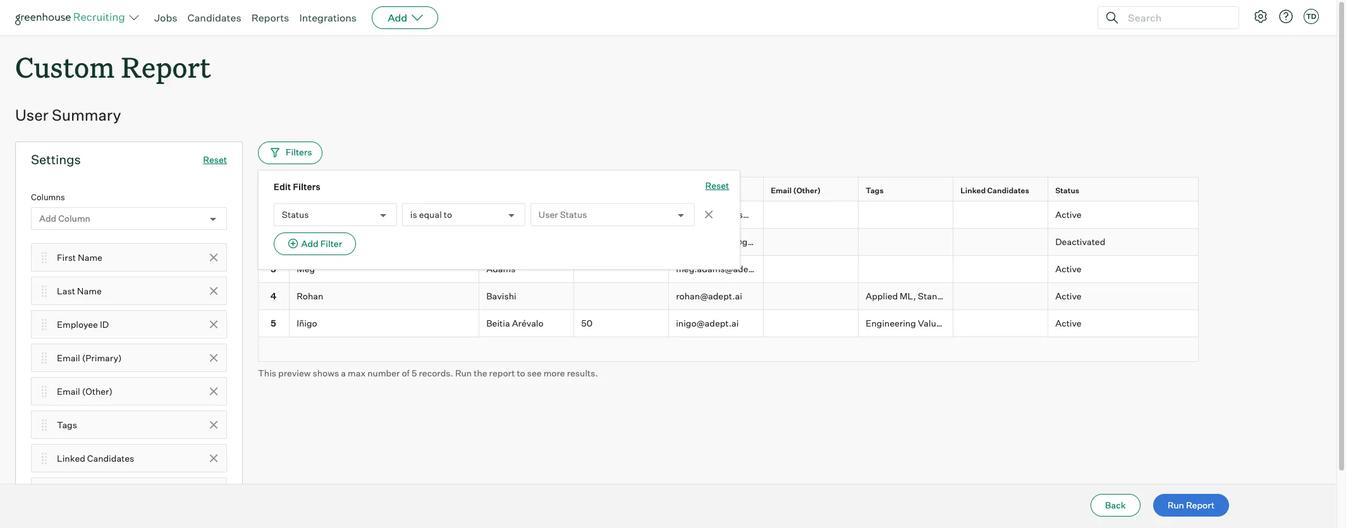 Task type: locate. For each thing, give the bounding box(es) containing it.
coding,
[[1064, 318, 1096, 329], [1194, 318, 1226, 329]]

5 row from the top
[[258, 283, 1199, 310]]

reset link
[[203, 154, 227, 165], [705, 180, 729, 194]]

0 horizontal spatial report
[[121, 48, 211, 85]]

0 horizontal spatial screen,
[[958, 291, 990, 302]]

first name inside row
[[297, 186, 337, 196]]

1 horizontal spatial reset link
[[705, 180, 729, 194]]

0 vertical spatial standard
[[918, 291, 956, 302]]

0 vertical spatial run
[[455, 368, 472, 378]]

1 horizontal spatial standard
[[1098, 318, 1136, 329]]

0 vertical spatial first
[[297, 186, 314, 196]]

1 vertical spatial candidates
[[987, 186, 1029, 196]]

1 vertical spatial tags
[[57, 420, 77, 430]]

email (other) inside email (other) column header
[[771, 186, 821, 196]]

name right last
[[77, 286, 102, 296]]

this preview shows a max number of 5 records. run the report to see more results.
[[258, 368, 598, 378]]

margaret
[[297, 237, 335, 247]]

1 vertical spatial email (primary)
[[57, 353, 122, 363]]

0 horizontal spatial email (primary)
[[57, 353, 122, 363]]

arévalo
[[512, 318, 544, 329]]

report
[[121, 48, 211, 85], [1186, 500, 1215, 511]]

5
[[271, 318, 276, 329], [412, 368, 417, 378]]

0 vertical spatial to
[[444, 210, 452, 220]]

linked candidates column header
[[953, 178, 1051, 204]]

1 vertical spatial linked candidates
[[57, 453, 134, 464]]

first
[[297, 186, 314, 196], [57, 252, 76, 263]]

5 right of
[[412, 368, 417, 378]]

add inside button
[[301, 238, 318, 249]]

Search text field
[[1125, 9, 1227, 27]]

user left 125
[[539, 210, 558, 220]]

0 horizontal spatial coding,
[[1064, 318, 1096, 329]]

applied ml, standard screen, swe coding
[[866, 291, 1044, 302]]

status inside row
[[1055, 186, 1079, 196]]

results.
[[567, 368, 598, 378]]

1 row from the top
[[258, 177, 1199, 204]]

0 vertical spatial linked
[[961, 186, 986, 196]]

coding, right end
[[1064, 318, 1096, 329]]

last
[[57, 286, 75, 296]]

1 vertical spatial add
[[39, 213, 56, 224]]

active for inigo@adept.ai
[[1055, 318, 1082, 329]]

0 vertical spatial tags
[[866, 186, 884, 196]]

equal
[[419, 210, 442, 220]]

td button
[[1304, 9, 1319, 24]]

1 horizontal spatial tags
[[866, 186, 884, 196]]

beitia
[[486, 318, 510, 329]]

reset
[[203, 154, 227, 165], [705, 180, 729, 191]]

1 horizontal spatial email (other)
[[771, 186, 821, 196]]

report inside run report button
[[1186, 500, 1215, 511]]

5 down 4 cell
[[271, 318, 276, 329]]

row group
[[258, 202, 1313, 337]]

first right the edit
[[297, 186, 314, 196]]

0 vertical spatial user
[[15, 106, 49, 125]]

add column
[[39, 213, 90, 224]]

0 horizontal spatial reset
[[203, 154, 227, 165]]

reset up david.abrahams@adept.ai
[[705, 180, 729, 191]]

candidates link
[[187, 11, 241, 24]]

0 horizontal spatial user
[[15, 106, 49, 125]]

1 horizontal spatial linked candidates
[[961, 186, 1029, 196]]

name up david
[[315, 186, 337, 196]]

1 vertical spatial user
[[539, 210, 558, 220]]

2 active from the top
[[1055, 264, 1082, 274]]

email (primary) down employee id
[[57, 353, 122, 363]]

1 vertical spatial linked
[[57, 453, 85, 464]]

reset link up david.abrahams@adept.ai
[[705, 180, 729, 194]]

email (primary) up david.abrahams@adept.ai
[[676, 186, 734, 196]]

row containing 3
[[258, 256, 1199, 283]]

active up end
[[1055, 291, 1082, 302]]

max
[[348, 368, 366, 378]]

(other)
[[793, 186, 821, 196], [82, 386, 113, 397]]

tags inside column header
[[866, 186, 884, 196]]

1 horizontal spatial candidates
[[187, 11, 241, 24]]

1 vertical spatial first name
[[57, 252, 102, 263]]

2 vertical spatial candidates
[[87, 453, 134, 464]]

1 horizontal spatial first
[[297, 186, 314, 196]]

records.
[[419, 368, 453, 378]]

active down deactivated
[[1055, 264, 1082, 274]]

3 row from the top
[[258, 229, 1199, 256]]

0 horizontal spatial first name
[[57, 252, 102, 263]]

0 vertical spatial add
[[388, 11, 407, 24]]

2 row from the top
[[258, 202, 1199, 229]]

run
[[455, 368, 472, 378], [1168, 500, 1184, 511]]

name up last name
[[78, 252, 102, 263]]

0 vertical spatial first name
[[297, 186, 337, 196]]

0 horizontal spatial (other)
[[82, 386, 113, 397]]

filter image
[[269, 147, 279, 158]]

0 vertical spatial email (other)
[[771, 186, 821, 196]]

1 horizontal spatial first name
[[297, 186, 337, 196]]

email
[[676, 186, 697, 196], [771, 186, 792, 196], [57, 353, 80, 363], [57, 386, 80, 397]]

(other) inside column header
[[793, 186, 821, 196]]

1 horizontal spatial (other)
[[793, 186, 821, 196]]

standard
[[918, 291, 956, 302], [1098, 318, 1136, 329]]

add inside popup button
[[388, 11, 407, 24]]

coding
[[1014, 291, 1044, 302]]

0 vertical spatial (other)
[[793, 186, 821, 196]]

linked candidates inside column header
[[961, 186, 1029, 196]]

6 row from the top
[[258, 310, 1313, 337]]

active
[[1055, 210, 1082, 220], [1055, 264, 1082, 274], [1055, 291, 1082, 302], [1055, 318, 1082, 329]]

1 vertical spatial report
[[1186, 500, 1215, 511]]

2 horizontal spatial status
[[1055, 186, 1079, 196]]

0 horizontal spatial add
[[39, 213, 56, 224]]

0 vertical spatial linked candidates
[[961, 186, 1029, 196]]

first name
[[297, 186, 337, 196], [57, 252, 102, 263]]

1 vertical spatial run
[[1168, 500, 1184, 511]]

row group containing 1
[[258, 202, 1313, 337]]

run inside button
[[1168, 500, 1184, 511]]

report for custom report
[[121, 48, 211, 85]]

2
[[271, 237, 276, 247]]

0 horizontal spatial status
[[282, 210, 309, 220]]

filters right filter icon
[[286, 146, 312, 157]]

sense,
[[991, 318, 1019, 329]]

0 horizontal spatial (primary)
[[82, 353, 122, 363]]

reset for settings
[[203, 154, 227, 165]]

0 vertical spatial (primary)
[[698, 186, 734, 196]]

1 vertical spatial first
[[57, 252, 76, 263]]

0 vertical spatial screen,
[[958, 291, 990, 302]]

integrations
[[299, 11, 357, 24]]

add button
[[372, 6, 438, 29]]

run right back
[[1168, 500, 1184, 511]]

0 vertical spatial reset link
[[203, 154, 227, 165]]

swe
[[992, 291, 1012, 302], [1172, 318, 1192, 329], [1228, 318, 1249, 329]]

1 horizontal spatial coding,
[[1194, 318, 1226, 329]]

linked inside column header
[[961, 186, 986, 196]]

2 vertical spatial name
[[77, 286, 102, 296]]

report
[[489, 368, 515, 378]]

0 vertical spatial name
[[315, 186, 337, 196]]

(primary)
[[698, 186, 734, 196], [82, 353, 122, 363]]

1 vertical spatial reset link
[[705, 180, 729, 194]]

0 vertical spatial reset
[[203, 154, 227, 165]]

1 horizontal spatial run
[[1168, 500, 1184, 511]]

1 horizontal spatial add
[[301, 238, 318, 249]]

1 cell
[[258, 202, 290, 229]]

1 horizontal spatial 5
[[412, 368, 417, 378]]

first up last
[[57, 252, 76, 263]]

filters right the edit
[[293, 182, 320, 192]]

to right equal
[[444, 210, 452, 220]]

tags
[[866, 186, 884, 196], [57, 420, 77, 430]]

active for rohan@adept.ai
[[1055, 291, 1082, 302]]

email (other)
[[771, 186, 821, 196], [57, 386, 113, 397]]

cell
[[764, 202, 859, 229], [859, 202, 953, 229], [953, 202, 1048, 229], [479, 229, 574, 256], [574, 229, 669, 256], [764, 229, 859, 256], [859, 229, 953, 256], [953, 229, 1048, 256], [574, 256, 669, 283], [764, 256, 859, 283], [859, 256, 953, 283], [953, 256, 1048, 283], [574, 283, 669, 310], [764, 283, 859, 310], [953, 283, 1048, 310], [764, 310, 859, 337], [953, 310, 1048, 337]]

1 active from the top
[[1055, 210, 1082, 220]]

2 vertical spatial add
[[301, 238, 318, 249]]

0 horizontal spatial first
[[57, 252, 76, 263]]

run report
[[1168, 500, 1215, 511]]

active for david.abrahams@adept.ai
[[1055, 210, 1082, 220]]

active up deactivated
[[1055, 210, 1082, 220]]

(primary) inside column header
[[698, 186, 734, 196]]

1
[[272, 210, 275, 220]]

4 row from the top
[[258, 256, 1199, 283]]

jobs
[[154, 11, 177, 24]]

linked candidates
[[961, 186, 1029, 196], [57, 453, 134, 464]]

shows
[[313, 368, 339, 378]]

row containing 2
[[258, 229, 1199, 256]]

3 active from the top
[[1055, 291, 1082, 302]]

reset left filter icon
[[203, 154, 227, 165]]

1 horizontal spatial linked
[[961, 186, 986, 196]]

2 horizontal spatial candidates
[[987, 186, 1029, 196]]

preview
[[278, 368, 311, 378]]

0 vertical spatial candidates
[[187, 11, 241, 24]]

bavishi
[[486, 291, 516, 302]]

1 vertical spatial reset
[[705, 180, 729, 191]]

active right front
[[1055, 318, 1082, 329]]

first name up last name
[[57, 252, 102, 263]]

to left see
[[517, 368, 525, 378]]

edit filters
[[274, 182, 320, 192]]

1 horizontal spatial (primary)
[[698, 186, 734, 196]]

1 horizontal spatial status
[[560, 210, 587, 220]]

first name up david
[[297, 186, 337, 196]]

td button
[[1301, 6, 1321, 27]]

custom report
[[15, 48, 211, 85]]

table
[[258, 177, 1313, 362]]

screen,
[[958, 291, 990, 302], [1138, 318, 1170, 329]]

row containing 5
[[258, 310, 1313, 337]]

1 vertical spatial screen,
[[1138, 318, 1170, 329]]

2 horizontal spatial add
[[388, 11, 407, 24]]

0 vertical spatial 5
[[271, 318, 276, 329]]

1 horizontal spatial swe
[[1172, 318, 1192, 329]]

deactivated
[[1055, 237, 1105, 247]]

this
[[258, 368, 276, 378]]

run left the
[[455, 368, 472, 378]]

reset link left filter icon
[[203, 154, 227, 165]]

1 horizontal spatial email (primary)
[[676, 186, 734, 196]]

greenhouse recruiting image
[[15, 10, 129, 25]]

1 horizontal spatial report
[[1186, 500, 1215, 511]]

add
[[388, 11, 407, 24], [39, 213, 56, 224], [301, 238, 318, 249]]

0 horizontal spatial to
[[444, 210, 452, 220]]

0 vertical spatial email (primary)
[[676, 186, 734, 196]]

active for meg.adams@adept.ai
[[1055, 264, 1082, 274]]

reset link for settings
[[203, 154, 227, 165]]

a
[[341, 368, 346, 378]]

user up settings
[[15, 106, 49, 125]]

(primary) down id
[[82, 353, 122, 363]]

meg
[[297, 264, 315, 274]]

run report button
[[1153, 494, 1229, 517]]

to
[[444, 210, 452, 220], [517, 368, 525, 378]]

1 vertical spatial to
[[517, 368, 525, 378]]

4 active from the top
[[1055, 318, 1082, 329]]

1 vertical spatial standard
[[1098, 318, 1136, 329]]

the
[[474, 368, 487, 378]]

(primary) up david.abrahams@adept.ai
[[698, 186, 734, 196]]

0 horizontal spatial 5
[[271, 318, 276, 329]]

0 horizontal spatial reset link
[[203, 154, 227, 165]]

values
[[918, 318, 946, 329]]

coding, left system
[[1194, 318, 1226, 329]]

1 horizontal spatial reset
[[705, 180, 729, 191]]

rohan
[[297, 291, 323, 302]]

0 horizontal spatial tags
[[57, 420, 77, 430]]

1 vertical spatial email (other)
[[57, 386, 113, 397]]

report for run report
[[1186, 500, 1215, 511]]

table containing 1
[[258, 177, 1313, 362]]

1 horizontal spatial user
[[539, 210, 558, 220]]

email (other) column header
[[764, 178, 861, 204]]

name
[[315, 186, 337, 196], [78, 252, 102, 263], [77, 286, 102, 296]]

email (primary)
[[676, 186, 734, 196], [57, 353, 122, 363]]

row
[[258, 177, 1199, 204], [258, 202, 1199, 229], [258, 229, 1199, 256], [258, 256, 1199, 283], [258, 283, 1199, 310], [258, 310, 1313, 337]]

0 vertical spatial report
[[121, 48, 211, 85]]

add for add
[[388, 11, 407, 24]]

0 horizontal spatial linked candidates
[[57, 453, 134, 464]]



Task type: vqa. For each thing, say whether or not it's contained in the screenshot.
All
no



Task type: describe. For each thing, give the bounding box(es) containing it.
front
[[1021, 318, 1043, 329]]

of
[[402, 368, 410, 378]]

4 cell
[[258, 283, 290, 310]]

1 horizontal spatial to
[[517, 368, 525, 378]]

engineering values & product sense, front end coding, standard screen, swe coding, swe system design
[[866, 318, 1313, 329]]

reset for edit filters
[[705, 180, 729, 191]]

name inside row
[[315, 186, 337, 196]]

ml,
[[900, 291, 916, 302]]

filter
[[320, 238, 342, 249]]

1 horizontal spatial screen,
[[1138, 318, 1170, 329]]

back button
[[1091, 494, 1140, 517]]

reports link
[[251, 11, 289, 24]]

0 horizontal spatial swe
[[992, 291, 1012, 302]]

iñigo
[[297, 318, 317, 329]]

tags column header
[[859, 178, 956, 204]]

megadams40@gmail.com
[[676, 237, 786, 247]]

5 cell
[[258, 310, 290, 337]]

0 vertical spatial filters
[[286, 146, 312, 157]]

first inside row
[[297, 186, 314, 196]]

employee
[[57, 319, 98, 330]]

david
[[297, 210, 321, 220]]

integrations link
[[299, 11, 357, 24]]

is equal to
[[410, 210, 452, 220]]

user for user status
[[539, 210, 558, 220]]

is
[[410, 210, 417, 220]]

more
[[544, 368, 565, 378]]

meg.adams@adept.ai
[[676, 264, 767, 274]]

add for add filter
[[301, 238, 318, 249]]

candidates inside column header
[[987, 186, 1029, 196]]

summary
[[52, 106, 121, 125]]

2 coding, from the left
[[1194, 318, 1226, 329]]

employee id
[[57, 319, 109, 330]]

david.abrahams@adept.ai
[[676, 210, 785, 220]]

2 horizontal spatial swe
[[1228, 318, 1249, 329]]

beitia arévalo
[[486, 318, 544, 329]]

email (primary) inside email (primary) column header
[[676, 186, 734, 196]]

settings
[[31, 152, 81, 168]]

row containing 4
[[258, 283, 1199, 310]]

reset link for edit filters
[[705, 180, 729, 194]]

1 vertical spatial (other)
[[82, 386, 113, 397]]

3
[[271, 264, 276, 274]]

id
[[100, 319, 109, 330]]

back
[[1105, 500, 1126, 511]]

reports
[[251, 11, 289, 24]]

0 horizontal spatial standard
[[918, 291, 956, 302]]

125
[[581, 210, 595, 220]]

add filter button
[[274, 233, 356, 256]]

jobs link
[[154, 11, 177, 24]]

0 horizontal spatial candidates
[[87, 453, 134, 464]]

1 vertical spatial filters
[[293, 182, 320, 192]]

configure image
[[1253, 9, 1268, 24]]

design
[[1284, 318, 1313, 329]]

2 cell
[[258, 229, 290, 256]]

1 vertical spatial 5
[[412, 368, 417, 378]]

1 vertical spatial name
[[78, 252, 102, 263]]

abrahams
[[486, 210, 529, 220]]

inigo@adept.ai
[[676, 318, 739, 329]]

0 horizontal spatial linked
[[57, 453, 85, 464]]

td
[[1306, 12, 1316, 21]]

adams
[[486, 264, 516, 274]]

0 horizontal spatial run
[[455, 368, 472, 378]]

columns
[[31, 192, 65, 202]]

see
[[527, 368, 542, 378]]

4
[[270, 291, 276, 302]]

user summary
[[15, 106, 121, 125]]

applied
[[866, 291, 898, 302]]

&
[[948, 318, 954, 329]]

end
[[1045, 318, 1062, 329]]

3 cell
[[258, 256, 290, 283]]

product
[[956, 318, 989, 329]]

engineering
[[866, 318, 916, 329]]

column
[[58, 213, 90, 224]]

row containing 1
[[258, 202, 1199, 229]]

row containing first name
[[258, 177, 1199, 204]]

5 inside 5 cell
[[271, 318, 276, 329]]

custom
[[15, 48, 115, 85]]

rohan@adept.ai
[[676, 291, 742, 302]]

user for user summary
[[15, 106, 49, 125]]

last name
[[57, 286, 102, 296]]

0 horizontal spatial email (other)
[[57, 386, 113, 397]]

system
[[1250, 318, 1282, 329]]

add for add column
[[39, 213, 56, 224]]

edit
[[274, 182, 291, 192]]

1 coding, from the left
[[1064, 318, 1096, 329]]

user status
[[539, 210, 587, 220]]

add filter
[[301, 238, 342, 249]]

email (primary) column header
[[669, 178, 766, 204]]

50
[[581, 318, 593, 329]]

number
[[367, 368, 400, 378]]

1 vertical spatial (primary)
[[82, 353, 122, 363]]



